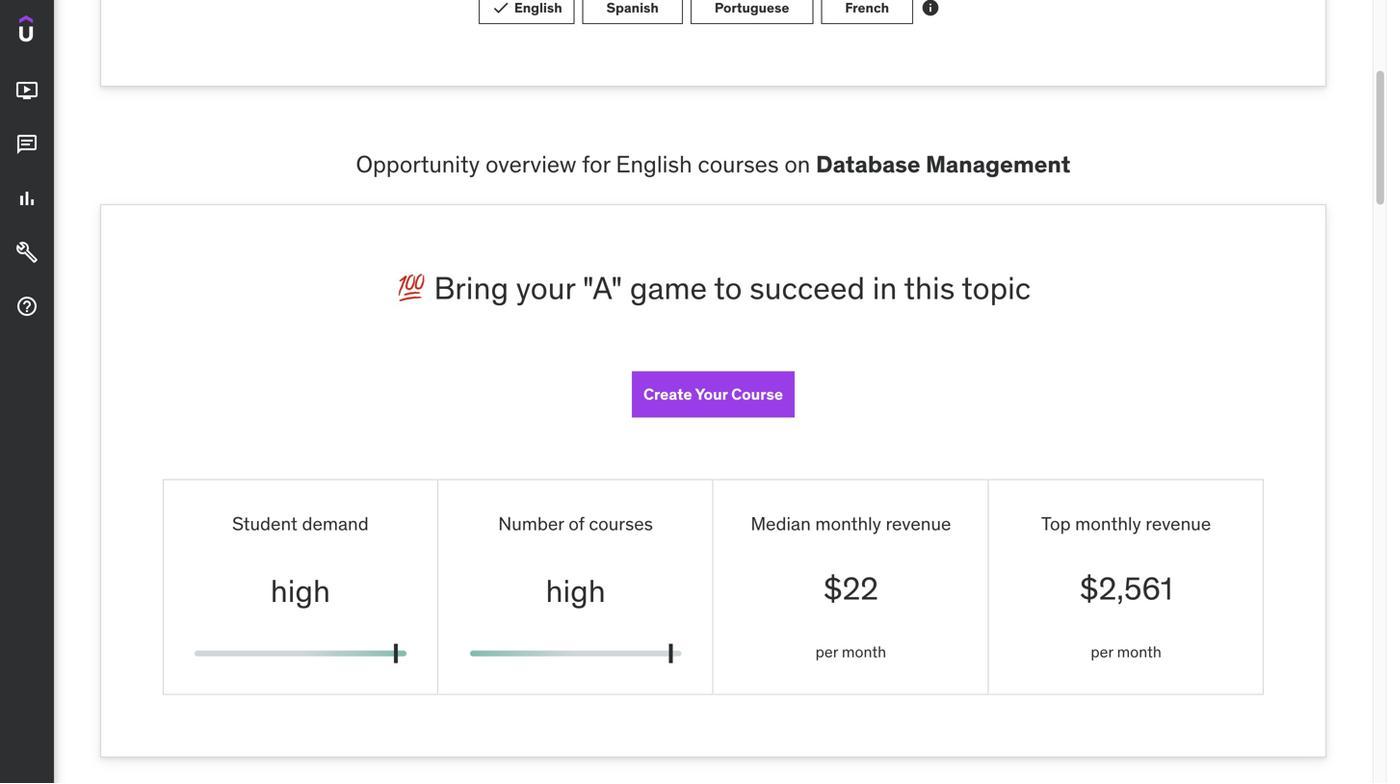 Task type: locate. For each thing, give the bounding box(es) containing it.
1 vertical spatial courses
[[589, 512, 653, 535]]

udemy image
[[19, 15, 107, 48]]

top
[[1042, 512, 1071, 535]]

monthly up $22
[[816, 512, 882, 535]]

revenue for $22
[[886, 512, 952, 535]]

per for $2,561
[[1091, 642, 1114, 662]]

1 medium image from the top
[[15, 79, 39, 102]]

2 revenue from the left
[[1146, 512, 1212, 535]]

2 high from the left
[[546, 572, 606, 611]]

1 horizontal spatial high
[[546, 572, 606, 611]]

create your course
[[644, 385, 784, 404]]

high down student demand
[[271, 572, 331, 611]]

high down number of courses
[[546, 572, 606, 611]]

your
[[695, 385, 728, 404]]

per down $2,561
[[1091, 642, 1114, 662]]

2 per from the left
[[1091, 642, 1114, 662]]

0 horizontal spatial monthly
[[816, 512, 882, 535]]

1 horizontal spatial revenue
[[1146, 512, 1212, 535]]

2 monthly from the left
[[1076, 512, 1142, 535]]

1 per month from the left
[[816, 642, 887, 662]]

2 per month from the left
[[1091, 642, 1162, 662]]

english
[[616, 150, 693, 179]]

your
[[516, 269, 576, 307]]

"a"
[[583, 269, 623, 307]]

per month
[[816, 642, 887, 662], [1091, 642, 1162, 662]]

opportunity
[[356, 150, 480, 179]]

topic
[[962, 269, 1031, 307]]

1 monthly from the left
[[816, 512, 882, 535]]

0 horizontal spatial courses
[[589, 512, 653, 535]]

1 horizontal spatial month
[[1118, 642, 1162, 662]]

monthly for $2,561
[[1076, 512, 1142, 535]]

monthly right top
[[1076, 512, 1142, 535]]

per
[[816, 642, 839, 662], [1091, 642, 1114, 662]]

0 horizontal spatial revenue
[[886, 512, 952, 535]]

month
[[842, 642, 887, 662], [1118, 642, 1162, 662]]

0 horizontal spatial high
[[271, 572, 331, 611]]

0 horizontal spatial month
[[842, 642, 887, 662]]

student demand
[[232, 512, 369, 535]]

1 horizontal spatial per
[[1091, 642, 1114, 662]]

month down $22
[[842, 642, 887, 662]]

bring
[[434, 269, 509, 307]]

this
[[905, 269, 955, 307]]

month down $2,561
[[1118, 642, 1162, 662]]

in
[[873, 269, 898, 307]]

medium image
[[15, 79, 39, 102], [15, 133, 39, 156], [15, 241, 39, 264], [15, 295, 39, 318]]

0 horizontal spatial per month
[[816, 642, 887, 662]]

month for $22
[[842, 642, 887, 662]]

courses right of
[[589, 512, 653, 535]]

0 horizontal spatial per
[[816, 642, 839, 662]]

courses
[[698, 150, 779, 179], [589, 512, 653, 535]]

get info image
[[922, 0, 941, 18]]

number of courses
[[499, 512, 653, 535]]

1 month from the left
[[842, 642, 887, 662]]

per down $22
[[816, 642, 839, 662]]

1 horizontal spatial courses
[[698, 150, 779, 179]]

1 revenue from the left
[[886, 512, 952, 535]]

to
[[714, 269, 742, 307]]

monthly
[[816, 512, 882, 535], [1076, 512, 1142, 535]]

courses left on
[[698, 150, 779, 179]]

2 month from the left
[[1118, 642, 1162, 662]]

1 per from the left
[[816, 642, 839, 662]]

of
[[569, 512, 585, 535]]

per month down $2,561
[[1091, 642, 1162, 662]]

1 high from the left
[[271, 572, 331, 611]]

1 horizontal spatial per month
[[1091, 642, 1162, 662]]

revenue
[[886, 512, 952, 535], [1146, 512, 1212, 535]]

0 vertical spatial courses
[[698, 150, 779, 179]]

per month down $22
[[816, 642, 887, 662]]

high
[[271, 572, 331, 611], [546, 572, 606, 611]]

create your course link
[[632, 372, 795, 418]]

1 horizontal spatial monthly
[[1076, 512, 1142, 535]]



Task type: vqa. For each thing, say whether or not it's contained in the screenshot.
Create
yes



Task type: describe. For each thing, give the bounding box(es) containing it.
💯
[[396, 269, 427, 307]]

game
[[630, 269, 708, 307]]

overview
[[486, 150, 577, 179]]

for
[[582, 150, 611, 179]]

high for demand
[[271, 572, 331, 611]]

create
[[644, 385, 693, 404]]

revenue for $2,561
[[1146, 512, 1212, 535]]

median
[[751, 512, 811, 535]]

4 medium image from the top
[[15, 295, 39, 318]]

small image
[[491, 0, 511, 18]]

median monthly revenue
[[751, 512, 952, 535]]

database
[[816, 150, 921, 179]]

course
[[732, 385, 784, 404]]

opportunity overview for english courses on database management
[[356, 150, 1071, 179]]

per for $22
[[816, 642, 839, 662]]

demand
[[302, 512, 369, 535]]

$2,561
[[1080, 570, 1173, 608]]

month for $2,561
[[1118, 642, 1162, 662]]

💯 bring your "a" game to succeed in this topic
[[396, 269, 1031, 307]]

medium image
[[15, 187, 39, 210]]

top monthly revenue
[[1042, 512, 1212, 535]]

on
[[785, 150, 811, 179]]

management
[[926, 150, 1071, 179]]

per month for $22
[[816, 642, 887, 662]]

student
[[232, 512, 298, 535]]

2 medium image from the top
[[15, 133, 39, 156]]

number
[[499, 512, 564, 535]]

per month for $2,561
[[1091, 642, 1162, 662]]

$22
[[824, 570, 879, 608]]

3 medium image from the top
[[15, 241, 39, 264]]

monthly for $22
[[816, 512, 882, 535]]

succeed
[[750, 269, 865, 307]]

high for of
[[546, 572, 606, 611]]



